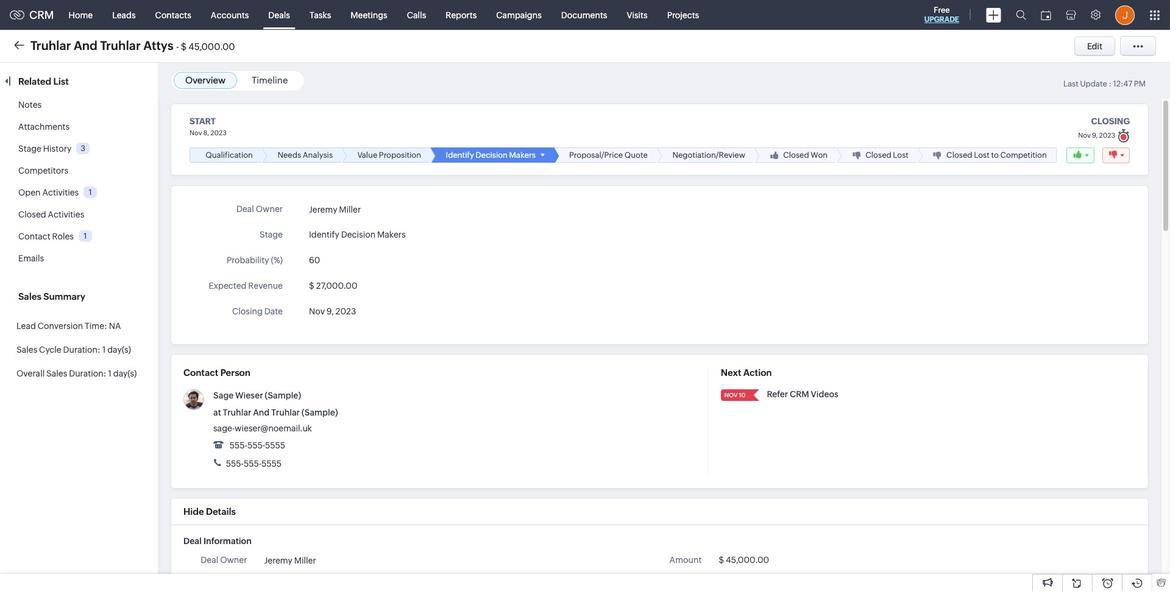 Task type: locate. For each thing, give the bounding box(es) containing it.
contact up the sage
[[183, 368, 218, 378]]

refer crm videos link
[[767, 390, 839, 399]]

0 horizontal spatial crm
[[29, 9, 54, 21]]

1 vertical spatial jeremy
[[264, 556, 292, 566]]

stage up competitors link
[[18, 144, 41, 154]]

and up sage-wieser@noemail.uk link
[[253, 408, 270, 418]]

contact up emails link in the left top of the page
[[18, 232, 50, 241]]

0 vertical spatial owner
[[256, 204, 283, 214]]

$  45,000.00
[[719, 555, 769, 565]]

nov left 10
[[725, 392, 738, 399]]

contact roles
[[18, 232, 74, 241]]

owner up (%)
[[256, 204, 283, 214]]

tasks
[[310, 10, 331, 20]]

0 vertical spatial and
[[74, 38, 98, 52]]

competitors
[[18, 166, 68, 176]]

closed left won
[[783, 151, 809, 160]]

overview link
[[185, 75, 226, 85]]

activities up "roles"
[[48, 210, 84, 219]]

crm right refer
[[790, 390, 809, 399]]

$ right - in the top left of the page
[[181, 41, 187, 52]]

crm left the home
[[29, 9, 54, 21]]

2 horizontal spatial 2023
[[1099, 132, 1115, 139]]

analysis
[[303, 151, 333, 160]]

0 vertical spatial stage
[[18, 144, 41, 154]]

0 vertical spatial day(s)
[[107, 345, 131, 355]]

create menu image
[[986, 8, 1001, 22]]

open
[[18, 188, 41, 197]]

1 vertical spatial and
[[253, 408, 270, 418]]

1 vertical spatial activities
[[48, 210, 84, 219]]

0 vertical spatial contact
[[18, 232, 50, 241]]

closed right won
[[866, 151, 892, 160]]

expected
[[209, 281, 247, 291]]

meetings link
[[341, 0, 397, 30]]

duration: up overall sales duration: 1 day(s)
[[63, 345, 100, 355]]

0 horizontal spatial decision
[[341, 230, 376, 240]]

(sample) up truhlar and truhlar (sample) link
[[265, 391, 301, 401]]

1 vertical spatial makers
[[377, 230, 406, 240]]

1 vertical spatial sales
[[16, 345, 37, 355]]

1 vertical spatial identify
[[309, 230, 339, 240]]

contact roles link
[[18, 232, 74, 241]]

0 vertical spatial 45,000.00
[[189, 41, 235, 52]]

proposition
[[379, 151, 421, 160]]

0 horizontal spatial contact
[[18, 232, 50, 241]]

miller
[[339, 205, 361, 215], [294, 556, 316, 566]]

1 horizontal spatial owner
[[256, 204, 283, 214]]

projects link
[[657, 0, 709, 30]]

2 vertical spatial $
[[719, 555, 724, 565]]

stage for stage
[[260, 230, 283, 240]]

day(s)
[[107, 345, 131, 355], [113, 369, 137, 379]]

deal owner
[[236, 204, 283, 214], [201, 555, 247, 565]]

deal owner down information
[[201, 555, 247, 565]]

closed for closed lost to competition
[[947, 151, 973, 160]]

identify up 60
[[309, 230, 339, 240]]

45,000.00 inside truhlar and truhlar attys - $ 45,000.00
[[189, 41, 235, 52]]

0 vertical spatial 9,
[[1092, 132, 1098, 139]]

competitors link
[[18, 166, 68, 176]]

(sample)
[[265, 391, 301, 401], [302, 408, 338, 418]]

cycle
[[39, 345, 61, 355]]

sales up lead
[[18, 291, 41, 302]]

1 vertical spatial owner
[[220, 555, 247, 565]]

2023 inside start nov 8, 2023
[[210, 129, 227, 137]]

1 lost from the left
[[893, 151, 909, 160]]

activities
[[42, 188, 79, 197], [48, 210, 84, 219]]

$ for amount
[[719, 555, 724, 565]]

5555
[[265, 441, 285, 451], [262, 459, 282, 469]]

2023 down 27,000.00
[[336, 307, 356, 316]]

1 vertical spatial decision
[[341, 230, 376, 240]]

makers
[[509, 151, 536, 160], [377, 230, 406, 240]]

closing
[[1091, 116, 1130, 126]]

10
[[739, 392, 746, 399]]

na
[[109, 321, 121, 331]]

open activities link
[[18, 188, 79, 197]]

$ left 27,000.00
[[309, 281, 314, 291]]

stage
[[18, 144, 41, 154], [260, 230, 283, 240]]

stage up (%)
[[260, 230, 283, 240]]

0 horizontal spatial lost
[[893, 151, 909, 160]]

crm
[[29, 9, 54, 21], [790, 390, 809, 399]]

0 horizontal spatial 2023
[[210, 129, 227, 137]]

owner down information
[[220, 555, 247, 565]]

0 vertical spatial 5555
[[265, 441, 285, 451]]

(%)
[[271, 255, 283, 265]]

stage history
[[18, 144, 71, 154]]

deal owner up probability (%)
[[236, 204, 283, 214]]

home link
[[59, 0, 102, 30]]

search image
[[1016, 10, 1026, 20]]

0 horizontal spatial 45,000.00
[[189, 41, 235, 52]]

closed lost to competition
[[947, 151, 1047, 160]]

1 vertical spatial $
[[309, 281, 314, 291]]

sales cycle duration: 1 day(s)
[[16, 345, 131, 355]]

1 horizontal spatial lost
[[974, 151, 990, 160]]

activities up closed activities link
[[42, 188, 79, 197]]

0 vertical spatial makers
[[509, 151, 536, 160]]

value
[[358, 151, 377, 160]]

attys
[[143, 38, 174, 52]]

nov inside start nov 8, 2023
[[190, 129, 202, 137]]

deal information
[[183, 536, 252, 546]]

notes
[[18, 100, 42, 110]]

45,000.00
[[189, 41, 235, 52], [726, 555, 769, 565]]

emails
[[18, 254, 44, 263]]

9, down closing at the right top
[[1092, 132, 1098, 139]]

stage for stage history
[[18, 144, 41, 154]]

2 lost from the left
[[974, 151, 990, 160]]

closing
[[232, 307, 263, 316]]

1 vertical spatial miller
[[294, 556, 316, 566]]

lost
[[893, 151, 909, 160], [974, 151, 990, 160]]

truhlar down crm link
[[30, 38, 71, 52]]

nov
[[190, 129, 202, 137], [1078, 132, 1091, 139], [309, 307, 325, 316], [725, 392, 738, 399]]

truhlar
[[30, 38, 71, 52], [100, 38, 141, 52], [223, 408, 251, 418], [271, 408, 300, 418]]

campaigns
[[496, 10, 542, 20]]

free
[[934, 5, 950, 15]]

1 vertical spatial 9,
[[327, 307, 334, 316]]

jeremy miller
[[309, 205, 361, 215], [264, 556, 316, 566]]

0 vertical spatial activities
[[42, 188, 79, 197]]

lost for closed lost
[[893, 151, 909, 160]]

$ inside truhlar and truhlar attys - $ 45,000.00
[[181, 41, 187, 52]]

1 horizontal spatial miller
[[339, 205, 361, 215]]

1 horizontal spatial identify decision makers
[[446, 151, 536, 160]]

2023 inside closing nov 9, 2023
[[1099, 132, 1115, 139]]

2023 down closing at the right top
[[1099, 132, 1115, 139]]

1 horizontal spatial jeremy
[[309, 205, 337, 215]]

1 vertical spatial 5555
[[262, 459, 282, 469]]

roles
[[52, 232, 74, 241]]

$ for expected revenue
[[309, 281, 314, 291]]

0 vertical spatial duration:
[[63, 345, 100, 355]]

campaigns link
[[487, 0, 552, 30]]

sage-wieser@noemail.uk link
[[213, 424, 312, 433]]

0 vertical spatial miller
[[339, 205, 361, 215]]

0 vertical spatial crm
[[29, 9, 54, 21]]

sales summary
[[18, 291, 85, 302]]

1 horizontal spatial $
[[309, 281, 314, 291]]

identify decision makers
[[446, 151, 536, 160], [309, 230, 406, 240]]

1 vertical spatial crm
[[790, 390, 809, 399]]

nov left 8, at the top left of the page
[[190, 129, 202, 137]]

555-555-5555
[[228, 441, 285, 451], [224, 459, 282, 469]]

1 horizontal spatial and
[[253, 408, 270, 418]]

0 horizontal spatial $
[[181, 41, 187, 52]]

0 horizontal spatial stage
[[18, 144, 41, 154]]

1 horizontal spatial contact
[[183, 368, 218, 378]]

details
[[206, 507, 236, 517]]

9, down $  27,000.00
[[327, 307, 334, 316]]

duration:
[[63, 345, 100, 355], [69, 369, 106, 379]]

identify right proposition in the left top of the page
[[446, 151, 474, 160]]

$ right amount
[[719, 555, 724, 565]]

2023 right 8, at the top left of the page
[[210, 129, 227, 137]]

1 horizontal spatial decision
[[476, 151, 508, 160]]

1 vertical spatial jeremy miller
[[264, 556, 316, 566]]

1 horizontal spatial 45,000.00
[[726, 555, 769, 565]]

deal up probability
[[236, 204, 254, 214]]

1 horizontal spatial makers
[[509, 151, 536, 160]]

60
[[309, 255, 320, 265]]

0 vertical spatial sales
[[18, 291, 41, 302]]

duration: down sales cycle duration: 1 day(s) at left
[[69, 369, 106, 379]]

0 vertical spatial 555-555-5555
[[228, 441, 285, 451]]

hide details link
[[183, 507, 236, 517]]

2 horizontal spatial $
[[719, 555, 724, 565]]

history
[[43, 144, 71, 154]]

lost for closed lost to competition
[[974, 151, 990, 160]]

1 vertical spatial (sample)
[[302, 408, 338, 418]]

0 horizontal spatial identify
[[309, 230, 339, 240]]

deal down "hide"
[[183, 536, 202, 546]]

1 vertical spatial identify decision makers
[[309, 230, 406, 240]]

timeline link
[[252, 75, 288, 85]]

related list
[[18, 76, 71, 87]]

1 vertical spatial day(s)
[[113, 369, 137, 379]]

2023 for closing
[[1099, 132, 1115, 139]]

2023
[[210, 129, 227, 137], [1099, 132, 1115, 139], [336, 307, 356, 316]]

closed left to on the top of the page
[[947, 151, 973, 160]]

won
[[811, 151, 828, 160]]

closed for closed won
[[783, 151, 809, 160]]

3
[[81, 144, 85, 153]]

last
[[1064, 79, 1079, 88]]

competition
[[1001, 151, 1047, 160]]

meetings
[[351, 10, 388, 20]]

sales down cycle
[[46, 369, 67, 379]]

contacts
[[155, 10, 191, 20]]

1 horizontal spatial 9,
[[1092, 132, 1098, 139]]

1 vertical spatial stage
[[260, 230, 283, 240]]

and down home link
[[74, 38, 98, 52]]

nov down update
[[1078, 132, 1091, 139]]

crm link
[[10, 9, 54, 21]]

sales left cycle
[[16, 345, 37, 355]]

closed down 'open'
[[18, 210, 46, 219]]

nov inside closing nov 9, 2023
[[1078, 132, 1091, 139]]

at
[[213, 408, 221, 418]]

deal
[[236, 204, 254, 214], [183, 536, 202, 546], [201, 555, 218, 565]]

documents link
[[552, 0, 617, 30]]

0 vertical spatial $
[[181, 41, 187, 52]]

0 vertical spatial decision
[[476, 151, 508, 160]]

edit
[[1087, 41, 1103, 51]]

contact
[[18, 232, 50, 241], [183, 368, 218, 378]]

closed for closed activities
[[18, 210, 46, 219]]

0 horizontal spatial owner
[[220, 555, 247, 565]]

0 vertical spatial deal owner
[[236, 204, 283, 214]]

:
[[1109, 79, 1112, 88]]

0 vertical spatial identify
[[446, 151, 474, 160]]

555-
[[230, 441, 247, 451], [247, 441, 265, 451], [226, 459, 244, 469], [244, 459, 262, 469]]

(sample) up the wieser@noemail.uk
[[302, 408, 338, 418]]

sales
[[18, 291, 41, 302], [16, 345, 37, 355], [46, 369, 67, 379]]

1 vertical spatial contact
[[183, 368, 218, 378]]

duration: for sales cycle duration:
[[63, 345, 100, 355]]

deal down "deal information"
[[201, 555, 218, 565]]

jeremy
[[309, 205, 337, 215], [264, 556, 292, 566]]

0 horizontal spatial 9,
[[327, 307, 334, 316]]

at truhlar and truhlar (sample)
[[213, 408, 338, 418]]

1 vertical spatial duration:
[[69, 369, 106, 379]]

1 vertical spatial deal
[[183, 536, 202, 546]]

1 horizontal spatial stage
[[260, 230, 283, 240]]



Task type: describe. For each thing, give the bounding box(es) containing it.
1 horizontal spatial identify
[[446, 151, 474, 160]]

leads link
[[102, 0, 145, 30]]

0 vertical spatial jeremy
[[309, 205, 337, 215]]

2023 for start
[[210, 129, 227, 137]]

1 right open activities link
[[89, 188, 92, 197]]

accounts link
[[201, 0, 259, 30]]

next action
[[721, 368, 772, 378]]

reports
[[446, 10, 477, 20]]

calendar image
[[1041, 10, 1051, 20]]

calls
[[407, 10, 426, 20]]

0 vertical spatial identify decision makers
[[446, 151, 536, 160]]

update
[[1080, 79, 1107, 88]]

0 vertical spatial deal
[[236, 204, 254, 214]]

time:
[[85, 321, 107, 331]]

day(s) for sales cycle duration: 1 day(s)
[[107, 345, 131, 355]]

open activities
[[18, 188, 79, 197]]

projects
[[667, 10, 699, 20]]

overall sales duration: 1 day(s)
[[16, 369, 137, 379]]

edit button
[[1075, 36, 1115, 56]]

attachments link
[[18, 122, 70, 132]]

leads
[[112, 10, 136, 20]]

1 vertical spatial deal owner
[[201, 555, 247, 565]]

deals link
[[259, 0, 300, 30]]

closed for closed lost
[[866, 151, 892, 160]]

sales for sales summary
[[18, 291, 41, 302]]

wieser
[[235, 391, 263, 401]]

activities for closed activities
[[48, 210, 84, 219]]

profile element
[[1108, 0, 1142, 30]]

truhlar and truhlar (sample) link
[[223, 408, 338, 418]]

next
[[721, 368, 741, 378]]

sage-wieser@noemail.uk
[[213, 424, 312, 433]]

0 horizontal spatial makers
[[377, 230, 406, 240]]

contact for contact roles
[[18, 232, 50, 241]]

8,
[[203, 129, 209, 137]]

nov down $  27,000.00
[[309, 307, 325, 316]]

information
[[204, 536, 252, 546]]

truhlar and truhlar attys - $ 45,000.00
[[30, 38, 235, 52]]

tasks link
[[300, 0, 341, 30]]

to
[[991, 151, 999, 160]]

home
[[69, 10, 93, 20]]

quote
[[625, 151, 648, 160]]

0 horizontal spatial miller
[[294, 556, 316, 566]]

duration: for overall sales duration:
[[69, 369, 106, 379]]

date
[[264, 307, 283, 316]]

day(s) for overall sales duration: 1 day(s)
[[113, 369, 137, 379]]

person
[[220, 368, 251, 378]]

truhlar right at
[[223, 408, 251, 418]]

1 vertical spatial 555-555-5555
[[224, 459, 282, 469]]

notes link
[[18, 100, 42, 110]]

refer crm videos
[[767, 390, 839, 399]]

0 vertical spatial (sample)
[[265, 391, 301, 401]]

truhlar up the wieser@noemail.uk
[[271, 408, 300, 418]]

contact person
[[183, 368, 251, 378]]

1 down sales cycle duration: 1 day(s) at left
[[108, 369, 112, 379]]

start nov 8, 2023
[[190, 116, 227, 137]]

1 horizontal spatial 2023
[[336, 307, 356, 316]]

0 horizontal spatial and
[[74, 38, 98, 52]]

pm
[[1134, 79, 1146, 88]]

-
[[176, 41, 179, 52]]

negotiation/review
[[673, 151, 746, 160]]

needs
[[278, 151, 301, 160]]

27,000.00
[[316, 281, 358, 291]]

profile image
[[1115, 5, 1135, 25]]

12:47
[[1113, 79, 1133, 88]]

reports link
[[436, 0, 487, 30]]

attachments
[[18, 122, 70, 132]]

lead conversion time: na
[[16, 321, 121, 331]]

closed activities
[[18, 210, 84, 219]]

closing date
[[232, 307, 283, 316]]

probability
[[227, 255, 269, 265]]

probability (%)
[[227, 255, 283, 265]]

1 right "roles"
[[84, 232, 87, 241]]

overview
[[185, 75, 226, 85]]

expected revenue
[[209, 281, 283, 291]]

closed activities link
[[18, 210, 84, 219]]

2 vertical spatial sales
[[46, 369, 67, 379]]

contacts link
[[145, 0, 201, 30]]

stage history link
[[18, 144, 71, 154]]

contact for contact person
[[183, 368, 218, 378]]

sage wieser (sample) link
[[213, 391, 301, 401]]

1 vertical spatial 45,000.00
[[726, 555, 769, 565]]

1 down time:
[[102, 345, 106, 355]]

0 horizontal spatial identify decision makers
[[309, 230, 406, 240]]

videos
[[811, 390, 839, 399]]

last update : 12:47 pm
[[1064, 79, 1146, 88]]

amount
[[670, 555, 702, 565]]

2 vertical spatial deal
[[201, 555, 218, 565]]

accounts
[[211, 10, 249, 20]]

closing nov 9, 2023
[[1078, 116, 1130, 139]]

timeline
[[252, 75, 288, 85]]

needs analysis
[[278, 151, 333, 160]]

wieser@noemail.uk
[[235, 424, 312, 433]]

proposal/price
[[569, 151, 623, 160]]

sales for sales cycle duration: 1 day(s)
[[16, 345, 37, 355]]

calls link
[[397, 0, 436, 30]]

emails link
[[18, 254, 44, 263]]

lead
[[16, 321, 36, 331]]

0 horizontal spatial jeremy
[[264, 556, 292, 566]]

1 horizontal spatial crm
[[790, 390, 809, 399]]

0 vertical spatial jeremy miller
[[309, 205, 361, 215]]

create menu element
[[979, 0, 1009, 30]]

sage-
[[213, 424, 235, 433]]

activities for open activities
[[42, 188, 79, 197]]

truhlar down leads link
[[100, 38, 141, 52]]

sage wieser (sample)
[[213, 391, 301, 401]]

free upgrade
[[925, 5, 959, 24]]

overall
[[16, 369, 45, 379]]

list
[[53, 76, 69, 87]]

documents
[[561, 10, 607, 20]]

closed won
[[783, 151, 828, 160]]

nov 10
[[725, 392, 746, 399]]

value proposition
[[358, 151, 421, 160]]

9, inside closing nov 9, 2023
[[1092, 132, 1098, 139]]

visits
[[627, 10, 648, 20]]

related
[[18, 76, 51, 87]]

proposal/price quote
[[569, 151, 648, 160]]

nov 9, 2023
[[309, 307, 356, 316]]

revenue
[[248, 281, 283, 291]]

search element
[[1009, 0, 1034, 30]]



Task type: vqa. For each thing, say whether or not it's contained in the screenshot.
Other Modules FIELD
no



